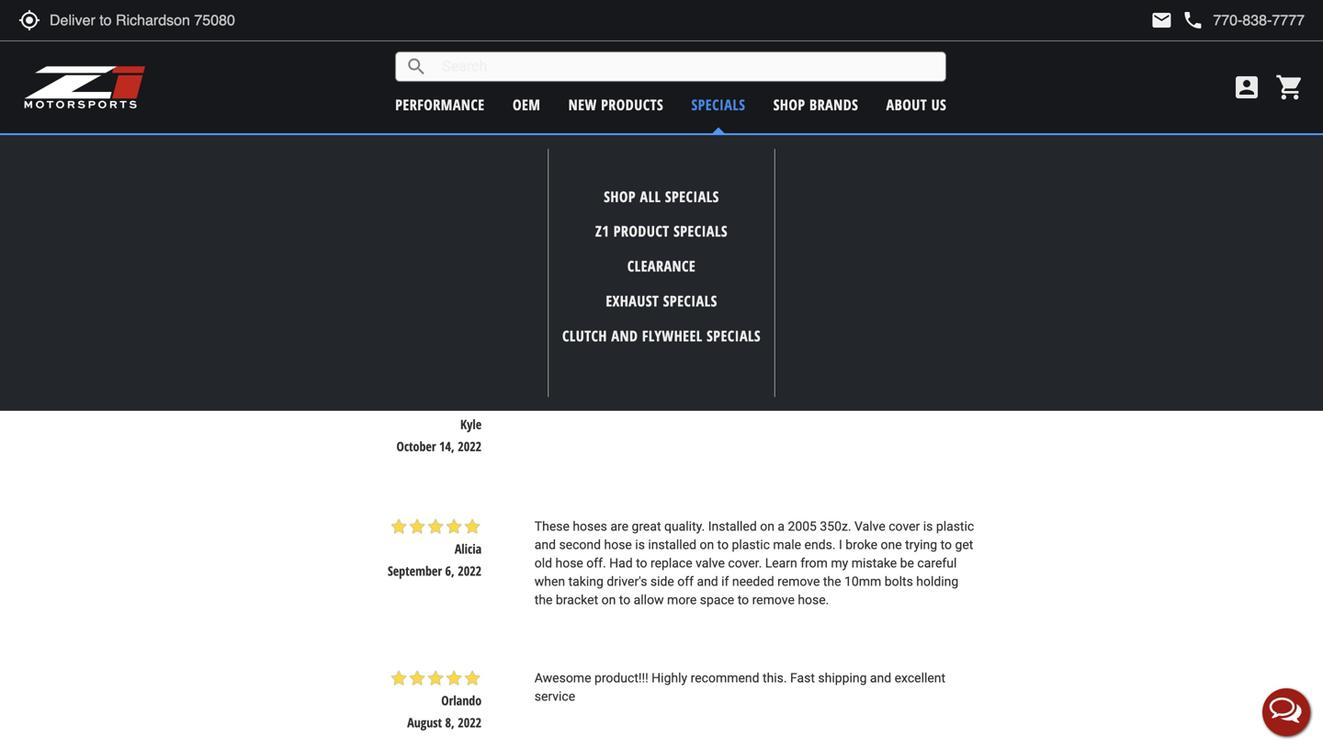 Task type: locate. For each thing, give the bounding box(es) containing it.
select
[[676, 141, 711, 162]]

2022 down "kyle"
[[458, 438, 482, 455]]

hoses
[[535, 22, 571, 37]]

exhaust specials link
[[606, 291, 718, 311]]

0 vertical spatial as
[[760, 22, 774, 37]]

and
[[585, 395, 606, 410], [535, 537, 556, 552], [697, 574, 719, 589], [870, 671, 892, 686]]

and up old
[[535, 537, 556, 552]]

0 vertical spatial my
[[613, 270, 631, 285]]

august
[[407, 714, 442, 731]]

this
[[792, 22, 813, 37]]

2022 inside star star star star star kyle october 14, 2022
[[458, 438, 482, 455]]

specials
[[692, 95, 746, 114]]

star star star star star craig march 23, 2023
[[390, 20, 482, 82]]

is left installed
[[635, 537, 645, 552]]

as right works
[[574, 146, 588, 161]]

is
[[924, 519, 933, 534], [635, 537, 645, 552]]

performance link
[[396, 95, 485, 114]]

1 vertical spatial are
[[611, 519, 629, 534]]

remove down needed
[[753, 592, 795, 607]]

z1 product specials
[[596, 221, 728, 241]]

star star star star star kyle october 14, 2022
[[390, 393, 482, 455]]

0 vertical spatial hose
[[760, 395, 788, 410]]

bracket
[[556, 592, 599, 607]]

shop brands link
[[774, 95, 859, 114]]

shop all specials
[[604, 186, 720, 206]]

allow
[[634, 592, 664, 607]]

vehicle
[[747, 141, 789, 162], [558, 142, 607, 160]]

specials right all
[[665, 186, 720, 206]]

account_box link
[[1228, 73, 1267, 102]]

0 vertical spatial new
[[569, 95, 597, 114]]

vehicle right your
[[747, 141, 789, 162]]

specials down shop all specials
[[674, 221, 728, 241]]

of
[[777, 22, 789, 37]]

350z.
[[820, 519, 852, 534]]

1 vertical spatial hose
[[604, 537, 632, 552]]

hose down second
[[556, 556, 584, 571]]

installed
[[648, 537, 697, 552]]

new left products
[[569, 95, 597, 114]]

my inside these hoses are great quality. installed on a 2005 350z. valve cover is plastic and second hose is installed on to plastic male ends. i broke one trying to get old hose off. had to replace valve cover. learn from my mistake be careful when taking driver's side off and if needed remove the 10mm bolts holding the bracket on to allow more space to remove hose.
[[831, 556, 849, 571]]

0 horizontal spatial great
[[552, 395, 582, 410]]

are left 'cheaper'
[[610, 395, 628, 410]]

plastic
[[937, 519, 975, 534], [732, 537, 770, 552]]

1 vertical spatial 2022
[[458, 562, 482, 579]]

perfect left fit
[[535, 270, 576, 285]]

put
[[688, 22, 707, 37]]

and right the shipping
[[870, 671, 892, 686]]

0 horizontal spatial vehicle
[[558, 142, 607, 160]]

0 vertical spatial shop
[[774, 95, 806, 114]]

fit.
[[694, 146, 709, 161]]

product!!!
[[595, 671, 649, 686]]

14,
[[439, 438, 455, 455]]

remove up the hose.
[[778, 574, 820, 589]]

space
[[700, 592, 735, 607]]

1 vertical spatial great
[[632, 519, 661, 534]]

0 horizontal spatial one
[[709, 395, 730, 410]]

2022 inside star star star star star alicia september 6, 2022
[[458, 562, 482, 579]]

excellent
[[895, 671, 946, 686]]

2022
[[458, 438, 482, 455], [458, 562, 482, 579], [458, 714, 482, 731]]

careful
[[918, 556, 957, 571]]

1 vertical spatial remove
[[753, 592, 795, 607]]

holding
[[917, 574, 959, 589]]

had
[[610, 556, 633, 571]]

my down i
[[831, 556, 849, 571]]

Search search field
[[428, 52, 946, 81]]

my left de
[[613, 270, 631, 285]]

off
[[678, 574, 694, 589]]

2 horizontal spatial hose
[[760, 395, 788, 410]]

0 vertical spatial the
[[824, 574, 842, 589]]

0 vertical spatial one
[[709, 395, 730, 410]]

craig
[[457, 43, 482, 60]]

trying
[[906, 537, 938, 552]]

hose up had
[[604, 537, 632, 552]]

are right hoses
[[611, 519, 629, 534]]

orlando
[[442, 692, 482, 709]]

8,
[[445, 714, 455, 731]]

from down ends.
[[801, 556, 828, 571]]

vehicle right no at the left top of page
[[558, 142, 607, 160]]

0 horizontal spatial shop
[[604, 186, 636, 206]]

new products
[[569, 95, 664, 114]]

clearance
[[628, 256, 696, 276]]

broke
[[846, 537, 878, 552]]

hoses
[[573, 519, 608, 534]]

1 vertical spatial is
[[635, 537, 645, 552]]

shopping_cart
[[1276, 73, 1305, 102]]

the down when
[[535, 592, 553, 607]]

product
[[614, 221, 670, 241]]

shop left all
[[604, 186, 636, 206]]

1 vertical spatial one
[[881, 537, 902, 552]]

to
[[718, 537, 729, 552], [941, 537, 952, 552], [636, 556, 648, 571], [619, 592, 631, 607], [738, 592, 749, 607]]

1 vertical spatial my
[[831, 556, 849, 571]]

new right than
[[733, 395, 757, 410]]

0 vertical spatial plastic
[[937, 519, 975, 534]]

phone link
[[1183, 9, 1305, 31]]

get
[[956, 537, 974, 552]]

one inside these hoses are great quality. installed on a 2005 350z. valve cover is plastic and second hose is installed on to plastic male ends. i broke one trying to get old hose off. had to replace valve cover. learn from my mistake be careful when taking driver's side off and if needed remove the 10mm bolts holding the bracket on to allow more space to remove hose.
[[881, 537, 902, 552]]

0 horizontal spatial the
[[535, 592, 553, 607]]

1 horizontal spatial the
[[824, 574, 842, 589]]

expected.
[[591, 146, 647, 161]]

0 horizontal spatial plastic
[[732, 537, 770, 552]]

1 2022 from the top
[[458, 438, 482, 455]]

from
[[791, 395, 818, 410], [801, 556, 828, 571]]

23,
[[439, 65, 455, 82]]

exhaust
[[606, 291, 659, 311]]

installed
[[708, 519, 757, 534]]

great right fit
[[552, 395, 582, 410]]

0 horizontal spatial my
[[613, 270, 631, 285]]

male
[[773, 537, 802, 552]]

1 horizontal spatial one
[[881, 537, 902, 552]]

2022 for star star star star star kyle october 14, 2022
[[458, 438, 482, 455]]

replace
[[651, 556, 693, 571]]

z1 motorsports logo image
[[23, 64, 147, 110]]

works as expected. perfect fit.
[[535, 146, 709, 161]]

search
[[406, 56, 428, 78]]

1 vertical spatial shop
[[604, 186, 636, 206]]

1 horizontal spatial great
[[632, 519, 661, 534]]

perfect
[[650, 146, 691, 161], [535, 270, 576, 285]]

hose
[[760, 395, 788, 410], [604, 537, 632, 552], [556, 556, 584, 571]]

time.
[[816, 22, 845, 37]]

1 vertical spatial new
[[733, 395, 757, 410]]

1 vertical spatial plastic
[[732, 537, 770, 552]]

2 vertical spatial 2022
[[458, 714, 482, 731]]

from inside these hoses are great quality. installed on a 2005 350z. valve cover is plastic and second hose is installed on to plastic male ends. i broke one trying to get old hose off. had to replace valve cover. learn from my mistake be careful when taking driver's side off and if needed remove the 10mm bolts holding the bracket on to allow more space to remove hose.
[[801, 556, 828, 571]]

2022 right 8,
[[458, 714, 482, 731]]

1 horizontal spatial vehicle
[[747, 141, 789, 162]]

shop left brands at the top
[[774, 95, 806, 114]]

selected!
[[611, 142, 673, 160]]

plastic up get
[[937, 519, 975, 534]]

1 horizontal spatial shop
[[774, 95, 806, 114]]

1 horizontal spatial is
[[924, 519, 933, 534]]

1 horizontal spatial my
[[831, 556, 849, 571]]

2022 right 6,
[[458, 562, 482, 579]]

great inside these hoses are great quality. installed on a 2005 350z. valve cover is plastic and second hose is installed on to plastic male ends. i broke one trying to get old hose off. had to replace valve cover. learn from my mistake be careful when taking driver's side off and if needed remove the 10mm bolts holding the bracket on to allow more space to remove hose.
[[632, 519, 661, 534]]

to left get
[[941, 537, 952, 552]]

2022 for star star star star star orlando august 8, 2022
[[458, 714, 482, 731]]

one down the cover
[[881, 537, 902, 552]]

to right had
[[636, 556, 648, 571]]

10mm
[[845, 574, 882, 589]]

to down driver's
[[619, 592, 631, 607]]

0 vertical spatial are
[[610, 395, 628, 410]]

from left nissan.
[[791, 395, 818, 410]]

as left of
[[760, 22, 774, 37]]

and right fit
[[585, 395, 606, 410]]

1 horizontal spatial new
[[733, 395, 757, 410]]

hose left nissan.
[[760, 395, 788, 410]]

plastic up cover.
[[732, 537, 770, 552]]

works
[[535, 146, 571, 161]]

2 vertical spatial hose
[[556, 556, 584, 571]]

1 horizontal spatial perfect
[[650, 146, 691, 161]]

perfect left fit. at the top right of page
[[650, 146, 691, 161]]

2 2022 from the top
[[458, 562, 482, 579]]

about us
[[887, 95, 947, 114]]

new
[[569, 95, 597, 114], [733, 395, 757, 410]]

1 vertical spatial perfect
[[535, 270, 576, 285]]

oem link
[[513, 95, 541, 114]]

cover.
[[728, 556, 762, 571]]

great up installed
[[632, 519, 661, 534]]

hose.
[[798, 592, 830, 607]]

march
[[405, 65, 436, 82]]

the up the hose.
[[824, 574, 842, 589]]

2022 inside star star star star star orlando august 8, 2022
[[458, 714, 482, 731]]

0 vertical spatial great
[[552, 395, 582, 410]]

clutch
[[563, 326, 608, 345]]

performance
[[396, 95, 485, 114]]

and left if
[[697, 574, 719, 589]]

0 vertical spatial is
[[924, 519, 933, 534]]

remove
[[778, 574, 820, 589], [753, 592, 795, 607]]

is up trying
[[924, 519, 933, 534]]

0 horizontal spatial as
[[574, 146, 588, 161]]

as
[[760, 22, 774, 37], [574, 146, 588, 161]]

3 2022 from the top
[[458, 714, 482, 731]]

look
[[575, 22, 599, 37]]

0 vertical spatial 2022
[[458, 438, 482, 455]]

mail
[[1151, 9, 1173, 31]]

cover
[[889, 519, 920, 534]]

hoses look great have not put them on as of this time.
[[535, 22, 845, 37]]

1 vertical spatial from
[[801, 556, 828, 571]]

my_location
[[18, 9, 40, 31]]

one right than
[[709, 395, 730, 410]]

star star star star star orlando august 8, 2022
[[390, 669, 482, 731]]

1 horizontal spatial as
[[760, 22, 774, 37]]



Task type: describe. For each thing, give the bounding box(es) containing it.
1 horizontal spatial hose
[[604, 537, 632, 552]]

second
[[559, 537, 601, 552]]

learn
[[766, 556, 798, 571]]

off.
[[587, 556, 606, 571]]

star star star star star alicia september 6, 2022
[[388, 517, 482, 579]]

phone
[[1183, 9, 1205, 31]]

clearance link
[[628, 256, 696, 276]]

to down installed
[[718, 537, 729, 552]]

1 vertical spatial the
[[535, 592, 553, 607]]

for
[[594, 270, 610, 285]]

all
[[640, 186, 661, 206]]

i
[[839, 537, 843, 552]]

z1
[[596, 221, 610, 241]]

oem
[[513, 95, 541, 114]]

recommend
[[691, 671, 760, 686]]

clutch and flywheel specials
[[563, 326, 761, 345]]

these hoses are great quality. installed on a 2005 350z. valve cover is plastic and second hose is installed on to plastic male ends. i broke one trying to get old hose off. had to replace valve cover. learn from my mistake be careful when taking driver's side off and if needed remove the 10mm bolts holding the bracket on to allow more space to remove hose.
[[535, 519, 975, 607]]

are inside these hoses are great quality. installed on a 2005 350z. valve cover is plastic and second hose is installed on to plastic male ends. i broke one trying to get old hose off. had to replace valve cover. learn from my mistake be careful when taking driver's side off and if needed remove the 10mm bolts holding the bracket on to allow more space to remove hose.
[[611, 519, 629, 534]]

account_box
[[1233, 73, 1262, 102]]

z1 product specials link
[[596, 221, 728, 241]]

old
[[535, 556, 553, 571]]

to down needed
[[738, 592, 749, 607]]

bolts
[[885, 574, 914, 589]]

mail phone
[[1151, 9, 1205, 31]]

have
[[636, 22, 663, 37]]

0 horizontal spatial hose
[[556, 556, 584, 571]]

awesome product!!! highly recommend this. fast shipping and excellent service
[[535, 671, 946, 704]]

ends.
[[805, 537, 836, 552]]

and
[[612, 326, 638, 345]]

vehicle inside no vehicle selected! select your vehicle
[[558, 142, 607, 160]]

2023
[[458, 65, 482, 82]]

quality.
[[665, 519, 705, 534]]

alicia
[[455, 540, 482, 557]]

no vehicle selected! select your vehicle
[[534, 141, 789, 162]]

and inside awesome product!!! highly recommend this. fast shipping and excellent service
[[870, 671, 892, 686]]

about us link
[[887, 95, 947, 114]]

highly
[[652, 671, 688, 686]]

on right them
[[743, 22, 757, 37]]

them
[[710, 22, 739, 37]]

0 vertical spatial perfect
[[650, 146, 691, 161]]

brands
[[810, 95, 859, 114]]

new products link
[[569, 95, 664, 114]]

us
[[932, 95, 947, 114]]

2005
[[788, 519, 817, 534]]

this.
[[763, 671, 787, 686]]

shop brands
[[774, 95, 859, 114]]

0 horizontal spatial perfect
[[535, 270, 576, 285]]

fit
[[535, 395, 549, 410]]

september
[[388, 562, 442, 579]]

0 horizontal spatial is
[[635, 537, 645, 552]]

perfect fit for my de
[[535, 270, 650, 285]]

exhaust specials
[[606, 291, 718, 311]]

october
[[397, 438, 436, 455]]

service
[[535, 689, 576, 704]]

driver's
[[607, 574, 648, 589]]

1 vertical spatial as
[[574, 146, 588, 161]]

flywheel
[[642, 326, 703, 345]]

on down driver's
[[602, 592, 616, 607]]

clutch and flywheel specials link
[[563, 326, 761, 345]]

not
[[666, 22, 685, 37]]

taking
[[569, 574, 604, 589]]

2022 for star star star star star alicia september 6, 2022
[[458, 562, 482, 579]]

no
[[534, 142, 554, 160]]

mistake
[[852, 556, 897, 571]]

specials link
[[692, 95, 746, 114]]

great
[[602, 22, 633, 37]]

these
[[535, 519, 570, 534]]

than
[[680, 395, 706, 410]]

1 horizontal spatial plastic
[[937, 519, 975, 534]]

more
[[667, 592, 697, 607]]

0 vertical spatial remove
[[778, 574, 820, 589]]

valve
[[696, 556, 725, 571]]

your
[[715, 141, 743, 162]]

be
[[901, 556, 915, 571]]

on up 'valve'
[[700, 537, 714, 552]]

fit great and are cheaper than one new hose from nissan.
[[535, 395, 865, 410]]

shop for shop all specials
[[604, 186, 636, 206]]

mail link
[[1151, 9, 1173, 31]]

specials right flywheel
[[707, 326, 761, 345]]

shopping_cart link
[[1271, 73, 1305, 102]]

cheaper
[[631, 395, 677, 410]]

0 horizontal spatial new
[[569, 95, 597, 114]]

0 vertical spatial from
[[791, 395, 818, 410]]

a
[[778, 519, 785, 534]]

on left a
[[760, 519, 775, 534]]

shop for shop brands
[[774, 95, 806, 114]]

valve
[[855, 519, 886, 534]]

kyle
[[461, 416, 482, 433]]

specials up flywheel
[[664, 291, 718, 311]]



Task type: vqa. For each thing, say whether or not it's contained in the screenshot.
rightmost the an
no



